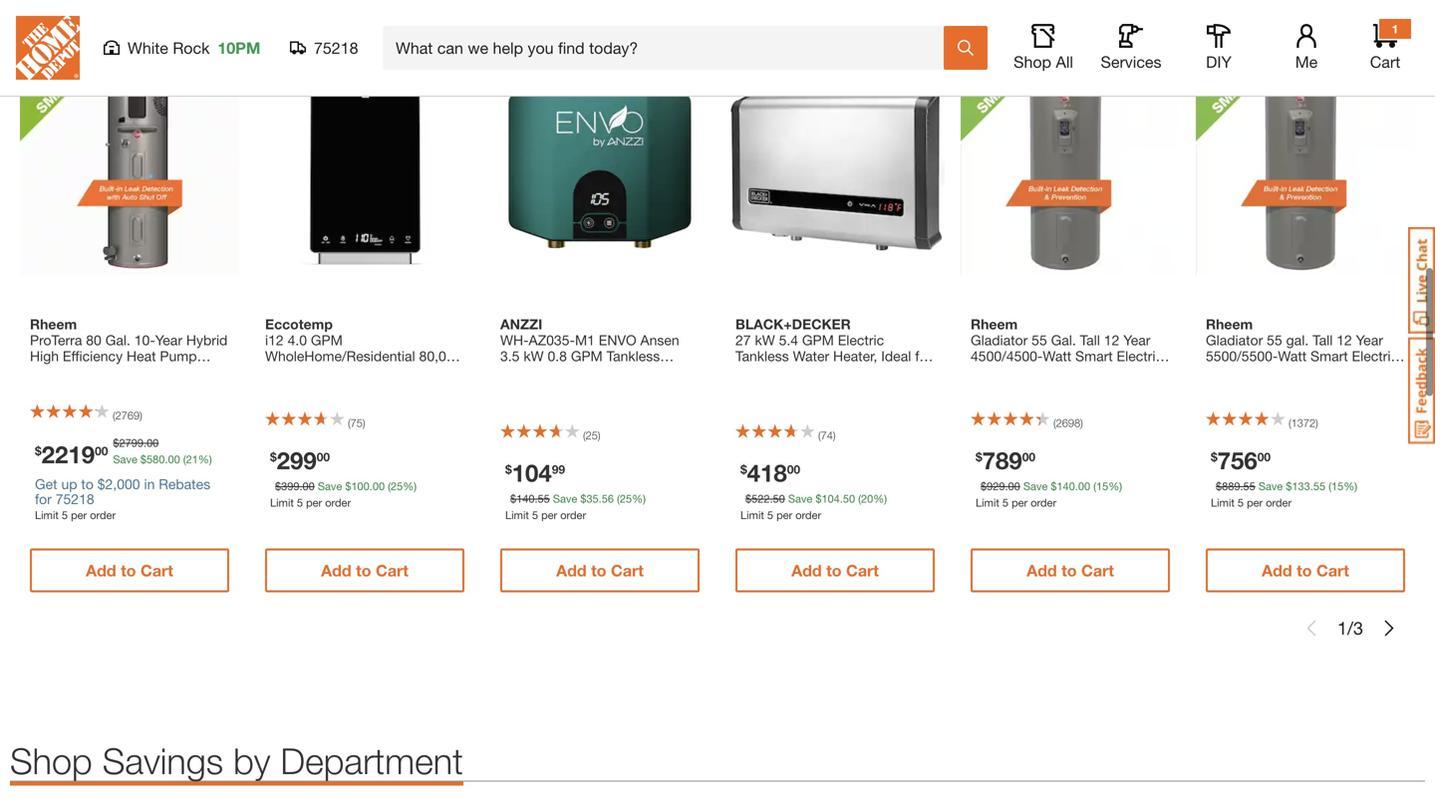 Task type: locate. For each thing, give the bounding box(es) containing it.
1 horizontal spatial rheem
[[971, 316, 1018, 332]]

add to cart button down 'get up to $2,000 in  rebates for 75218' button
[[30, 549, 229, 592]]

add for fourth add to cart 'button' from right
[[556, 561, 587, 580]]

add to cart button down the $ 399 . 00 save $ 100 . 00 ( 25 %) limit 5 per order
[[265, 549, 465, 592]]

(
[[409, 9, 413, 25], [677, 9, 681, 25], [113, 409, 115, 422], [348, 417, 351, 429], [1054, 417, 1056, 429], [1289, 417, 1292, 429], [583, 429, 586, 442], [818, 429, 821, 442], [183, 453, 186, 466], [388, 480, 391, 493], [1094, 480, 1097, 493], [1329, 480, 1332, 493], [617, 492, 620, 505], [858, 492, 861, 505]]

$ 522 . 50 save $ 104 . 50 ( 20 %) limit 5 per order
[[741, 492, 887, 522]]

me button
[[1275, 24, 1339, 72]]

1 28 from the left
[[413, 9, 428, 25]]

25 right 100
[[391, 480, 403, 493]]

$ right 929
[[1051, 480, 1057, 493]]

$ inside $ 104 99
[[505, 462, 512, 476]]

1 vertical spatial 1
[[1338, 617, 1348, 639]]

140 down ( 2698 ) at bottom
[[1057, 480, 1075, 493]]

27 kw 5.4 gpm electric tankless water heater, ideal for 3 bedroom home, up to 6 simultaneous applications image
[[726, 56, 945, 275]]

15 inside $ 929 . 00 save $ 140 . 00 ( 15 %) limit 5 per order
[[1097, 480, 1109, 493]]

0 vertical spatial shop
[[1014, 52, 1052, 71]]

this is the first slide image
[[1304, 620, 1320, 636]]

per down up
[[71, 509, 87, 522]]

5 for 418
[[768, 509, 774, 522]]

limit inside $ 522 . 50 save $ 104 . 50 ( 20 %) limit 5 per order
[[741, 509, 764, 522]]

55 right 133
[[1314, 480, 1326, 493]]

add to cart button
[[30, 549, 229, 592], [265, 549, 465, 592], [500, 549, 700, 592], [736, 549, 935, 592], [971, 549, 1170, 592], [1206, 549, 1406, 592]]

per down $ 756 00
[[1247, 496, 1263, 509]]

to down $ 929 . 00 save $ 140 . 00 ( 15 %) limit 5 per order
[[1062, 561, 1077, 580]]

20
[[861, 492, 874, 505]]

wh-az035-m1 envo ansen 3.5 kw 0.8 gpm tankless electric water heater image
[[490, 56, 710, 275]]

save left 100
[[318, 480, 342, 493]]

0 horizontal spatial 140
[[517, 492, 535, 505]]

to down the $ 399 . 00 save $ 100 . 00 ( 25 %) limit 5 per order
[[356, 561, 371, 580]]

1 horizontal spatial 50
[[843, 492, 855, 505]]

$ inside $ 756 00
[[1211, 450, 1218, 464]]

rheem link up ( 2769 )
[[30, 316, 229, 364]]

add down $ 929 . 00 save $ 140 . 00 ( 15 %) limit 5 per order
[[1027, 561, 1057, 580]]

1 add to cart from the left
[[86, 561, 173, 580]]

%) for 104
[[632, 492, 646, 505]]

order inside $ 889 . 55 save $ 133 . 55 ( 15 %) limit 5 per order
[[1266, 496, 1292, 509]]

add for 2nd add to cart 'button' from left
[[321, 561, 352, 580]]

order for 756
[[1266, 496, 1292, 509]]

$ down $ 104 99
[[510, 492, 517, 505]]

00 up the $ 399 . 00 save $ 100 . 00 ( 25 %) limit 5 per order
[[317, 450, 330, 464]]

all
[[1056, 52, 1074, 71]]

$ right 399
[[345, 480, 351, 493]]

add to cart for 2nd add to cart 'button' from left
[[321, 561, 409, 580]]

add to cart down 'get up to $2,000 in  rebates for 75218' button
[[86, 561, 173, 580]]

3 rheem link from the left
[[1206, 316, 1406, 364]]

to right up
[[81, 476, 94, 492]]

rheem
[[30, 316, 77, 332], [971, 316, 1018, 332], [1206, 316, 1253, 332]]

$ inside $ 789 00
[[976, 450, 983, 464]]

1 horizontal spatial 55
[[1244, 480, 1256, 493]]

2 rheem link from the left
[[971, 316, 1170, 364]]

water up 75218 button
[[303, 8, 340, 25]]

add down $ 889 . 55 save $ 133 . 55 ( 15 %) limit 5 per order
[[1262, 561, 1293, 580]]

%) inside the $ 399 . 00 save $ 100 . 00 ( 25 %) limit 5 per order
[[403, 480, 417, 493]]

kw
[[524, 348, 544, 364]]

heaters
[[113, 8, 165, 25]]

tankless
[[607, 348, 660, 364]]

1 horizontal spatial shop
[[1014, 52, 1052, 71]]

5 inside $ 2219 00 $ 2799 . 00 save $ 580 . 00 ( 21 %) get up to $2,000 in  rebates for 75218 limit 5 per order
[[62, 509, 68, 522]]

( inside $ 889 . 55 save $ 133 . 55 ( 15 %) limit 5 per order
[[1329, 480, 1332, 493]]

2 horizontal spatial rheem link
[[1206, 316, 1406, 364]]

1 horizontal spatial 104
[[822, 492, 840, 505]]

/
[[1348, 617, 1354, 639]]

0 horizontal spatial 55
[[538, 492, 550, 505]]

28 up what can we help you find today? search box
[[681, 9, 696, 25]]

white
[[128, 38, 168, 57]]

per for 299
[[306, 496, 322, 509]]

140
[[1057, 480, 1075, 493], [517, 492, 535, 505]]

limit down $ 104 99
[[505, 509, 529, 522]]

per for 104
[[541, 509, 557, 522]]

limit down 929
[[976, 496, 1000, 509]]

00 up $ 522 . 50 save $ 104 . 50 ( 20 %) limit 5 per order
[[787, 462, 801, 476]]

( 25 )
[[583, 429, 601, 442]]

order down $ 299 00
[[325, 496, 351, 509]]

2 rheem from the left
[[971, 316, 1018, 332]]

50 left '20'
[[843, 492, 855, 505]]

1 50 from the left
[[773, 492, 785, 505]]

0 horizontal spatial 15
[[1097, 480, 1109, 493]]

5 for 299
[[297, 496, 303, 509]]

00 right 929
[[1008, 480, 1021, 493]]

75218 right for
[[56, 491, 94, 507]]

0 horizontal spatial water
[[70, 8, 109, 25]]

add to cart down $ 522 . 50 save $ 104 . 50 ( 20 %) limit 5 per order
[[792, 561, 879, 580]]

2 50 from the left
[[843, 492, 855, 505]]

5 inside $ 929 . 00 save $ 140 . 00 ( 15 %) limit 5 per order
[[1003, 496, 1009, 509]]

5
[[297, 496, 303, 509], [1003, 496, 1009, 509], [1238, 496, 1244, 509], [62, 509, 68, 522], [532, 509, 538, 522], [768, 509, 774, 522]]

save inside $ 929 . 00 save $ 140 . 00 ( 15 %) limit 5 per order
[[1024, 480, 1048, 493]]

104
[[512, 458, 552, 487], [822, 492, 840, 505]]

25 inside $ 140 . 55 save $ 35 . 56 ( 25 %) limit 5 per order
[[620, 492, 632, 505]]

55 inside $ 140 . 55 save $ 35 . 56 ( 25 %) limit 5 per order
[[538, 492, 550, 505]]

00 left 21
[[168, 453, 180, 466]]

3.5
[[500, 348, 520, 364]]

per inside $ 889 . 55 save $ 133 . 55 ( 15 %) limit 5 per order
[[1247, 496, 1263, 509]]

2799
[[119, 436, 144, 449]]

$ up the $ 399 . 00 save $ 100 . 00 ( 25 %) limit 5 per order
[[270, 450, 277, 464]]

) inside water treatment ( 28 )
[[428, 9, 432, 25]]

to down $ 140 . 55 save $ 35 . 56 ( 25 %) limit 5 per order
[[591, 561, 607, 580]]

add to cart up this is the first slide icon
[[1262, 561, 1350, 580]]

water inside anzzi wh-az035-m1 envo ansen 3.5 kw 0.8 gpm tankless electric water heater
[[551, 364, 587, 380]]

1 15 from the left
[[1097, 480, 1109, 493]]

%) inside $ 522 . 50 save $ 104 . 50 ( 20 %) limit 5 per order
[[874, 492, 887, 505]]

shop all
[[1014, 52, 1074, 71]]

1 rheem link from the left
[[30, 316, 229, 364]]

1 vertical spatial 75218
[[56, 491, 94, 507]]

3 add from the left
[[556, 561, 587, 580]]

$ 929 . 00 save $ 140 . 00 ( 15 %) limit 5 per order
[[976, 480, 1123, 509]]

order inside the $ 399 . 00 save $ 100 . 00 ( 25 %) limit 5 per order
[[325, 496, 351, 509]]

order for 299
[[325, 496, 351, 509]]

limit
[[270, 496, 294, 509], [976, 496, 1000, 509], [1211, 496, 1235, 509], [35, 509, 59, 522], [505, 509, 529, 522], [741, 509, 764, 522]]

order inside $ 522 . 50 save $ 104 . 50 ( 20 %) limit 5 per order
[[796, 509, 822, 522]]

140 inside $ 140 . 55 save $ 35 . 56 ( 25 %) limit 5 per order
[[517, 492, 535, 505]]

black+decker
[[736, 316, 851, 332]]

limit inside the $ 399 . 00 save $ 100 . 00 ( 25 %) limit 5 per order
[[270, 496, 294, 509]]

shop inside button
[[1014, 52, 1052, 71]]

1 right me button
[[1392, 22, 1399, 36]]

per inside the $ 399 . 00 save $ 100 . 00 ( 25 %) limit 5 per order
[[306, 496, 322, 509]]

1 horizontal spatial rheem link
[[971, 316, 1170, 364]]

5 down up
[[62, 509, 68, 522]]

limit inside $ 929 . 00 save $ 140 . 00 ( 15 %) limit 5 per order
[[976, 496, 1000, 509]]

3
[[1354, 617, 1364, 639]]

cart down 56 on the bottom left of page
[[611, 561, 644, 580]]

limit inside $ 2219 00 $ 2799 . 00 save $ 580 . 00 ( 21 %) get up to $2,000 in  rebates for 75218 limit 5 per order
[[35, 509, 59, 522]]

water inside water treatment ( 28 )
[[303, 8, 340, 25]]

929
[[987, 480, 1005, 493]]

0 horizontal spatial rheem link
[[30, 316, 229, 364]]

00 up $ 889 . 55 save $ 133 . 55 ( 15 %) limit 5 per order
[[1258, 450, 1271, 464]]

water inside button
[[70, 8, 109, 25]]

28 right treatment
[[413, 9, 428, 25]]

per down $ 104 99
[[541, 509, 557, 522]]

add to cart button down $ 522 . 50 save $ 104 . 50 ( 20 %) limit 5 per order
[[736, 549, 935, 592]]

water left 'heaters'
[[70, 8, 109, 25]]

75218 inside $ 2219 00 $ 2799 . 00 save $ 580 . 00 ( 21 %) get up to $2,000 in  rebates for 75218 limit 5 per order
[[56, 491, 94, 507]]

save down the 2799
[[113, 453, 137, 466]]

)
[[428, 9, 432, 25], [696, 9, 700, 25], [140, 409, 142, 422], [363, 417, 365, 429], [1081, 417, 1083, 429], [1316, 417, 1319, 429], [598, 429, 601, 442], [833, 429, 836, 442]]

envo
[[599, 332, 637, 348]]

per inside $ 522 . 50 save $ 104 . 50 ( 20 %) limit 5 per order
[[777, 509, 793, 522]]

55 down $ 104 99
[[538, 492, 550, 505]]

limit for 789
[[976, 496, 1000, 509]]

$ 756 00
[[1211, 446, 1271, 474]]

limit inside $ 140 . 55 save $ 35 . 56 ( 25 %) limit 5 per order
[[505, 509, 529, 522]]

25 up 35
[[586, 429, 598, 442]]

15 for 789
[[1097, 480, 1109, 493]]

limit inside $ 889 . 55 save $ 133 . 55 ( 15 %) limit 5 per order
[[1211, 496, 1235, 509]]

get up to $2,000 in  rebates for 75218 button
[[35, 476, 210, 507]]

heater
[[591, 364, 633, 380]]

limit for 299
[[270, 496, 294, 509]]

limit down 889
[[1211, 496, 1235, 509]]

add to cart button up this is the first slide icon
[[1206, 549, 1406, 592]]

eccotemp link
[[265, 316, 465, 364]]

0 horizontal spatial 50
[[773, 492, 785, 505]]

to for 4th add to cart 'button' from the left
[[827, 561, 842, 580]]

shop for shop all
[[1014, 52, 1052, 71]]

cart up 1 / 3
[[1317, 561, 1350, 580]]

( 2698 )
[[1054, 417, 1083, 429]]

limit for 756
[[1211, 496, 1235, 509]]

( inside the $ 399 . 00 save $ 100 . 00 ( 25 %) limit 5 per order
[[388, 480, 391, 493]]

ansen
[[641, 332, 680, 348]]

0 horizontal spatial 25
[[391, 480, 403, 493]]

1 horizontal spatial 15
[[1332, 480, 1344, 493]]

1 vertical spatial 104
[[822, 492, 840, 505]]

per down $ 789 00
[[1012, 496, 1028, 509]]

add to cart button down $ 140 . 55 save $ 35 . 56 ( 25 %) limit 5 per order
[[500, 549, 700, 592]]

save inside the $ 399 . 00 save $ 100 . 00 ( 25 %) limit 5 per order
[[318, 480, 342, 493]]

water down m1
[[551, 364, 587, 380]]

order
[[325, 496, 351, 509], [1031, 496, 1057, 509], [1266, 496, 1292, 509], [90, 509, 116, 522], [560, 509, 586, 522], [796, 509, 822, 522]]

add to cart
[[86, 561, 173, 580], [321, 561, 409, 580], [556, 561, 644, 580], [792, 561, 879, 580], [1027, 561, 1114, 580], [1262, 561, 1350, 580]]

electric
[[500, 364, 547, 380]]

75218 down water treatment ( 28 )
[[314, 38, 358, 57]]

rheem link up 1372
[[1206, 316, 1406, 364]]

100
[[351, 480, 370, 493]]

0 horizontal spatial 75218
[[56, 491, 94, 507]]

per for 756
[[1247, 496, 1263, 509]]

add to cart button down $ 929 . 00 save $ 140 . 00 ( 15 %) limit 5 per order
[[971, 549, 1170, 592]]

( 2769 )
[[113, 409, 142, 422]]

0 vertical spatial 104
[[512, 458, 552, 487]]

2 horizontal spatial rheem
[[1206, 316, 1253, 332]]

save left 133
[[1259, 480, 1283, 493]]

m1
[[575, 332, 595, 348]]

%) for 756
[[1344, 480, 1358, 493]]

( 28 )
[[677, 9, 700, 25]]

per down $ 299 00
[[306, 496, 322, 509]]

5 for 104
[[532, 509, 538, 522]]

$ up $ 522 . 50 save $ 104 . 50 ( 20 %) limit 5 per order
[[741, 462, 747, 476]]

00
[[147, 436, 159, 449], [95, 444, 108, 458], [317, 450, 330, 464], [1023, 450, 1036, 464], [1258, 450, 1271, 464], [168, 453, 180, 466], [787, 462, 801, 476], [303, 480, 315, 493], [373, 480, 385, 493], [1008, 480, 1021, 493], [1079, 480, 1091, 493]]

$ inside $ 418 00
[[741, 462, 747, 476]]

1
[[1392, 22, 1399, 36], [1338, 617, 1348, 639]]

$ 789 00
[[976, 446, 1036, 474]]

) right treatment
[[428, 9, 432, 25]]

save inside $ 140 . 55 save $ 35 . 56 ( 25 %) limit 5 per order
[[553, 492, 577, 505]]

add
[[86, 561, 116, 580], [321, 561, 352, 580], [556, 561, 587, 580], [792, 561, 822, 580], [1027, 561, 1057, 580], [1262, 561, 1293, 580]]

) up the 2799
[[140, 409, 142, 422]]

add to cart down the $ 399 . 00 save $ 100 . 00 ( 25 %) limit 5 per order
[[321, 561, 409, 580]]

1 horizontal spatial 140
[[1057, 480, 1075, 493]]

water
[[70, 8, 109, 25], [303, 8, 340, 25], [551, 364, 587, 380]]

2 15 from the left
[[1332, 480, 1344, 493]]

5 down 399
[[297, 496, 303, 509]]

cart down '20'
[[846, 561, 879, 580]]

( inside $ 522 . 50 save $ 104 . 50 ( 20 %) limit 5 per order
[[858, 492, 861, 505]]

1 horizontal spatial 25
[[586, 429, 598, 442]]

rheem link
[[30, 316, 229, 364], [971, 316, 1170, 364], [1206, 316, 1406, 364]]

140 down $ 104 99
[[517, 492, 535, 505]]

cart down the $ 399 . 00 save $ 100 . 00 ( 25 %) limit 5 per order
[[376, 561, 409, 580]]

shop all button
[[1012, 24, 1076, 72]]

580
[[147, 453, 165, 466]]

0 vertical spatial 1
[[1392, 22, 1399, 36]]

limit down for
[[35, 509, 59, 522]]

( inside $ 929 . 00 save $ 140 . 00 ( 15 %) limit 5 per order
[[1094, 480, 1097, 493]]

$ down 2769
[[113, 436, 119, 449]]

104 up $ 140 . 55 save $ 35 . 56 ( 25 %) limit 5 per order
[[512, 458, 552, 487]]

to
[[81, 476, 94, 492], [121, 561, 136, 580], [356, 561, 371, 580], [591, 561, 607, 580], [827, 561, 842, 580], [1062, 561, 1077, 580], [1297, 561, 1312, 580]]

$ 140 . 55 save $ 35 . 56 ( 25 %) limit 5 per order
[[505, 492, 646, 522]]

) up $ 889 . 55 save $ 133 . 55 ( 15 %) limit 5 per order
[[1316, 417, 1319, 429]]

1 horizontal spatial water
[[303, 8, 340, 25]]

25 inside the $ 399 . 00 save $ 100 . 00 ( 25 %) limit 5 per order
[[391, 480, 403, 493]]

55 right 889
[[1244, 480, 1256, 493]]

%) inside $ 140 . 55 save $ 35 . 56 ( 25 %) limit 5 per order
[[632, 492, 646, 505]]

to down 'get up to $2,000 in  rebates for 75218' button
[[121, 561, 136, 580]]

00 inside $ 299 00
[[317, 450, 330, 464]]

2 horizontal spatial 25
[[620, 492, 632, 505]]

1 horizontal spatial 28
[[681, 9, 696, 25]]

5 add from the left
[[1027, 561, 1057, 580]]

2 add from the left
[[321, 561, 352, 580]]

74
[[821, 429, 833, 442]]

water for water treatment ( 28 )
[[303, 8, 340, 25]]

0 horizontal spatial 28
[[413, 9, 428, 25]]

save right 522
[[788, 492, 813, 505]]

5 inside $ 522 . 50 save $ 104 . 50 ( 20 %) limit 5 per order
[[768, 509, 774, 522]]

1 vertical spatial shop
[[10, 740, 92, 782]]

$ 299 00
[[270, 446, 330, 474]]

save for 418
[[788, 492, 813, 505]]

00 inside $ 756 00
[[1258, 450, 1271, 464]]

00 up $ 929 . 00 save $ 140 . 00 ( 15 %) limit 5 per order
[[1023, 450, 1036, 464]]

%) for 418
[[874, 492, 887, 505]]

5 for 789
[[1003, 496, 1009, 509]]

6 add to cart button from the left
[[1206, 549, 1406, 592]]

limit down 522
[[741, 509, 764, 522]]

00 inside $ 789 00
[[1023, 450, 1036, 464]]

21
[[186, 453, 198, 466]]

to up this is the first slide icon
[[1297, 561, 1312, 580]]

55
[[1244, 480, 1256, 493], [1314, 480, 1326, 493], [538, 492, 550, 505]]

%) inside $ 929 . 00 save $ 140 . 00 ( 15 %) limit 5 per order
[[1109, 480, 1123, 493]]

25 for 299
[[391, 480, 403, 493]]

add to cart down $ 140 . 55 save $ 35 . 56 ( 25 %) limit 5 per order
[[556, 561, 644, 580]]

15
[[1097, 480, 1109, 493], [1332, 480, 1344, 493]]

4 add to cart from the left
[[792, 561, 879, 580]]

heat
[[631, 1, 660, 18]]

( inside $ 140 . 55 save $ 35 . 56 ( 25 %) limit 5 per order
[[617, 492, 620, 505]]

5 add to cart button from the left
[[971, 549, 1170, 592]]

.
[[144, 436, 147, 449], [165, 453, 168, 466], [300, 480, 303, 493], [370, 480, 373, 493], [1005, 480, 1008, 493], [1075, 480, 1079, 493], [1241, 480, 1244, 493], [1311, 480, 1314, 493], [535, 492, 538, 505], [599, 492, 602, 505], [770, 492, 773, 505], [840, 492, 843, 505]]

5 inside $ 140 . 55 save $ 35 . 56 ( 25 %) limit 5 per order
[[532, 509, 538, 522]]

15 inside $ 889 . 55 save $ 133 . 55 ( 15 %) limit 5 per order
[[1332, 480, 1344, 493]]

cart down 'get up to $2,000 in  rebates for 75218' button
[[141, 561, 173, 580]]

789
[[983, 446, 1023, 474]]

per inside $ 929 . 00 save $ 140 . 00 ( 15 %) limit 5 per order
[[1012, 496, 1028, 509]]

order inside $ 929 . 00 save $ 140 . 00 ( 15 %) limit 5 per order
[[1031, 496, 1057, 509]]

add down $ 140 . 55 save $ 35 . 56 ( 25 %) limit 5 per order
[[556, 561, 587, 580]]

) up 100
[[363, 417, 365, 429]]

limit down 399
[[270, 496, 294, 509]]

add to cart for 1st add to cart 'button' from the left
[[86, 561, 173, 580]]

order down 'get up to $2,000 in  rebates for 75218' button
[[90, 509, 116, 522]]

5 inside the $ 399 . 00 save $ 100 . 00 ( 25 %) limit 5 per order
[[297, 496, 303, 509]]

5 add to cart from the left
[[1027, 561, 1114, 580]]

per inside $ 140 . 55 save $ 35 . 56 ( 25 %) limit 5 per order
[[541, 509, 557, 522]]

add to cart for 4th add to cart 'button' from the left
[[792, 561, 879, 580]]

1 horizontal spatial 1
[[1392, 22, 1399, 36]]

1 add from the left
[[86, 561, 116, 580]]

2 horizontal spatial water
[[551, 364, 587, 380]]

5 down 522
[[768, 509, 774, 522]]

$ down 756
[[1216, 480, 1222, 493]]

0 horizontal spatial 1
[[1338, 617, 1348, 639]]

75218
[[314, 38, 358, 57], [56, 491, 94, 507]]

$ inside $ 299 00
[[270, 450, 277, 464]]

cart
[[1371, 52, 1401, 71], [141, 561, 173, 580], [376, 561, 409, 580], [611, 561, 644, 580], [846, 561, 879, 580], [1082, 561, 1114, 580], [1317, 561, 1350, 580]]

%) inside $ 889 . 55 save $ 133 . 55 ( 15 %) limit 5 per order
[[1344, 480, 1358, 493]]

0 horizontal spatial rheem
[[30, 316, 77, 332]]

save inside $ 889 . 55 save $ 133 . 55 ( 15 %) limit 5 per order
[[1259, 480, 1283, 493]]

$ down the 2799
[[140, 453, 147, 466]]

756
[[1218, 446, 1258, 474]]

133
[[1292, 480, 1311, 493]]

order down $ 756 00
[[1266, 496, 1292, 509]]

5 down 889
[[1238, 496, 1244, 509]]

%) for 299
[[403, 480, 417, 493]]

1 horizontal spatial 75218
[[314, 38, 358, 57]]

3 add to cart from the left
[[556, 561, 644, 580]]

eccotemp
[[265, 316, 333, 332]]

2 add to cart from the left
[[321, 561, 409, 580]]

$
[[113, 436, 119, 449], [35, 444, 42, 458], [270, 450, 277, 464], [976, 450, 983, 464], [1211, 450, 1218, 464], [140, 453, 147, 466], [505, 462, 512, 476], [741, 462, 747, 476], [275, 480, 281, 493], [345, 480, 351, 493], [981, 480, 987, 493], [1051, 480, 1057, 493], [1216, 480, 1222, 493], [1286, 480, 1292, 493], [510, 492, 517, 505], [581, 492, 587, 505], [746, 492, 752, 505], [816, 492, 822, 505]]

save for 756
[[1259, 480, 1283, 493]]

) up $ 522 . 50 save $ 104 . 50 ( 20 %) limit 5 per order
[[833, 429, 836, 442]]

5 for 756
[[1238, 496, 1244, 509]]

order down $ 789 00
[[1031, 496, 1057, 509]]

shop
[[1014, 52, 1052, 71], [10, 740, 92, 782]]

6 add to cart from the left
[[1262, 561, 1350, 580]]

0 horizontal spatial shop
[[10, 740, 92, 782]]

add to cart for fourth add to cart 'button' from right
[[556, 561, 644, 580]]

rheem link for 756
[[1206, 316, 1406, 364]]

rheem link up 2698
[[971, 316, 1170, 364]]

save inside $ 522 . 50 save $ 104 . 50 ( 20 %) limit 5 per order
[[788, 492, 813, 505]]

order inside $ 140 . 55 save $ 35 . 56 ( 25 %) limit 5 per order
[[560, 509, 586, 522]]

0 vertical spatial 75218
[[314, 38, 358, 57]]

rheem for 789
[[971, 316, 1018, 332]]

limit for 418
[[741, 509, 764, 522]]

5 down 929
[[1003, 496, 1009, 509]]

4 add from the left
[[792, 561, 822, 580]]

00 right 399
[[303, 480, 315, 493]]

5 inside $ 889 . 55 save $ 133 . 55 ( 15 %) limit 5 per order
[[1238, 496, 1244, 509]]

cart down $ 929 . 00 save $ 140 . 00 ( 15 %) limit 5 per order
[[1082, 561, 1114, 580]]

1 inside "cart 1"
[[1392, 22, 1399, 36]]

6 add from the left
[[1262, 561, 1293, 580]]

gladiator 55 gal. tall 12 year 4500/4500-watt smart electric water heater with leak detection and auto shutoff image
[[961, 56, 1180, 275]]

$ up $ 889 . 55 save $ 133 . 55 ( 15 %) limit 5 per order
[[1211, 450, 1218, 464]]

3 rheem from the left
[[1206, 316, 1253, 332]]



Task type: vqa. For each thing, say whether or not it's contained in the screenshot.
Answers (0)
no



Task type: describe. For each thing, give the bounding box(es) containing it.
the home depot logo image
[[16, 16, 80, 80]]

rheem link for 789
[[971, 316, 1170, 364]]

live chat image
[[1409, 227, 1436, 334]]

55 for 104
[[538, 492, 550, 505]]

00 down ( 2698 ) at bottom
[[1079, 480, 1091, 493]]

) for 789
[[1081, 417, 1083, 429]]

104 inside $ 522 . 50 save $ 104 . 50 ( 20 %) limit 5 per order
[[822, 492, 840, 505]]

get
[[35, 476, 57, 492]]

cart 1
[[1371, 22, 1401, 71]]

proterra 80 gal. 10-year hybrid high efficiency heat pump tank electric water heater with leak detection & auto shutoff image
[[20, 56, 239, 275]]

thermostats
[[536, 1, 614, 18]]

$ down 789
[[981, 480, 987, 493]]

15 for 756
[[1332, 480, 1344, 493]]

services
[[1101, 52, 1162, 71]]

to for 2nd add to cart 'button' from right
[[1062, 561, 1077, 580]]

2698
[[1056, 417, 1081, 429]]

cart for 4th add to cart 'button' from the left
[[846, 561, 879, 580]]

order for 789
[[1031, 496, 1057, 509]]

anzzi
[[500, 316, 543, 332]]

cart for fourth add to cart 'button' from right
[[611, 561, 644, 580]]

az035-
[[529, 332, 575, 348]]

$ down 299 at the bottom left
[[275, 480, 281, 493]]

white rock 10pm
[[128, 38, 261, 57]]

to for 1st add to cart 'button' from the left
[[121, 561, 136, 580]]

water heaters
[[70, 8, 165, 25]]

1 / 3
[[1338, 617, 1364, 639]]

for
[[35, 491, 52, 507]]

$ 399 . 00 save $ 100 . 00 ( 25 %) limit 5 per order
[[270, 480, 417, 509]]

wh-
[[500, 332, 529, 348]]

diy button
[[1187, 24, 1251, 72]]

cart for 2nd add to cart 'button' from left
[[376, 561, 409, 580]]

) for 2219
[[140, 409, 142, 422]]

299
[[277, 446, 317, 474]]

35
[[587, 492, 599, 505]]

up
[[61, 476, 77, 492]]

75218 inside button
[[314, 38, 358, 57]]

What can we help you find today? search field
[[396, 27, 943, 69]]

me
[[1296, 52, 1318, 71]]

shop for shop savings by department
[[10, 740, 92, 782]]

top
[[30, 62, 54, 79]]

$ right 889
[[1286, 480, 1292, 493]]

per inside $ 2219 00 $ 2799 . 00 save $ 580 . 00 ( 21 %) get up to $2,000 in  rebates for 75218 limit 5 per order
[[71, 509, 87, 522]]

water heaters button
[[20, 0, 243, 42]]

add to cart for 6th add to cart 'button' from the left
[[1262, 561, 1350, 580]]

( 75 )
[[348, 417, 365, 429]]

savings
[[102, 740, 223, 782]]

cart for 1st add to cart 'button' from the left
[[141, 561, 173, 580]]

water treatment ( 28 )
[[303, 8, 432, 25]]

services button
[[1100, 24, 1163, 72]]

to for fourth add to cart 'button' from right
[[591, 561, 607, 580]]

cart for 2nd add to cart 'button' from right
[[1082, 561, 1114, 580]]

add for 6th add to cart 'button' from the left
[[1262, 561, 1293, 580]]

25 for 104
[[620, 492, 632, 505]]

55 for 756
[[1244, 480, 1256, 493]]

save inside $ 2219 00 $ 2799 . 00 save $ 580 . 00 ( 21 %) get up to $2,000 in  rebates for 75218 limit 5 per order
[[113, 453, 137, 466]]

next slide image
[[1382, 620, 1398, 636]]

2 add to cart button from the left
[[265, 549, 465, 592]]

rock
[[173, 38, 210, 57]]

rebates
[[159, 476, 210, 492]]

399
[[281, 480, 300, 493]]

limit for 104
[[505, 509, 529, 522]]

56
[[602, 492, 614, 505]]

) for 418
[[833, 429, 836, 442]]

per for 789
[[1012, 496, 1028, 509]]

add to cart for 2nd add to cart 'button' from right
[[1027, 561, 1114, 580]]

28 inside water treatment ( 28 )
[[413, 9, 428, 25]]

0.8
[[548, 348, 567, 364]]

add for 2nd add to cart 'button' from right
[[1027, 561, 1057, 580]]

1372
[[1292, 417, 1316, 429]]

order for 104
[[560, 509, 586, 522]]

418
[[747, 458, 787, 487]]

1 add to cart button from the left
[[30, 549, 229, 592]]

( inside water treatment ( 28 )
[[409, 9, 413, 25]]

treatment
[[343, 8, 405, 25]]

00 right 100
[[373, 480, 385, 493]]

$ 104 99
[[505, 458, 565, 487]]

to for 6th add to cart 'button' from the left
[[1297, 561, 1312, 580]]

pumps
[[536, 15, 580, 32]]

water for water heaters
[[70, 8, 109, 25]]

gladiator 55 gal. tall 12 year 5500/5500-watt smart electric water heater with leak detection and auto shutoff image
[[1196, 56, 1416, 275]]

889
[[1222, 480, 1241, 493]]

cart right me
[[1371, 52, 1401, 71]]

$ left 56 on the bottom left of page
[[581, 492, 587, 505]]

( 74 )
[[818, 429, 836, 442]]

2219
[[42, 440, 95, 468]]

10pm
[[218, 38, 261, 57]]

add for 1st add to cart 'button' from the left
[[86, 561, 116, 580]]

2 horizontal spatial 55
[[1314, 480, 1326, 493]]

to inside $ 2219 00 $ 2799 . 00 save $ 580 . 00 ( 21 %) get up to $2,000 in  rebates for 75218 limit 5 per order
[[81, 476, 94, 492]]

shop savings by department
[[10, 740, 463, 782]]

top rated
[[30, 62, 97, 79]]

) for 299
[[363, 417, 365, 429]]

00 inside $ 418 00
[[787, 462, 801, 476]]

rated
[[58, 62, 97, 79]]

75218 button
[[290, 38, 359, 58]]

( inside $ 2219 00 $ 2799 . 00 save $ 580 . 00 ( 21 %) get up to $2,000 in  rebates for 75218 limit 5 per order
[[183, 453, 186, 466]]

black+decker link
[[736, 316, 935, 364]]

in
[[144, 476, 155, 492]]

$ down 418
[[746, 492, 752, 505]]

%) for 789
[[1109, 480, 1123, 493]]

rheem for 756
[[1206, 316, 1253, 332]]

add for 4th add to cart 'button' from the left
[[792, 561, 822, 580]]

save for 789
[[1024, 480, 1048, 493]]

order for 418
[[796, 509, 822, 522]]

4 add to cart button from the left
[[736, 549, 935, 592]]

0 horizontal spatial 104
[[512, 458, 552, 487]]

2 28 from the left
[[681, 9, 696, 25]]

1 rheem from the left
[[30, 316, 77, 332]]

gpm
[[571, 348, 603, 364]]

thermostats & heat pumps
[[536, 1, 660, 32]]

&
[[618, 1, 627, 18]]

feedback link image
[[1409, 337, 1436, 445]]

cart for 6th add to cart 'button' from the left
[[1317, 561, 1350, 580]]

department
[[281, 740, 463, 782]]

75
[[351, 417, 363, 429]]

140 inside $ 929 . 00 save $ 140 . 00 ( 15 %) limit 5 per order
[[1057, 480, 1075, 493]]

3 add to cart button from the left
[[500, 549, 700, 592]]

$ left '20'
[[816, 492, 822, 505]]

) for 104
[[598, 429, 601, 442]]

00 left the 2799
[[95, 444, 108, 458]]

00 up the 580
[[147, 436, 159, 449]]

$ up get
[[35, 444, 42, 458]]

$2,000
[[97, 476, 140, 492]]

$ 2219 00 $ 2799 . 00 save $ 580 . 00 ( 21 %) get up to $2,000 in  rebates for 75218 limit 5 per order
[[35, 436, 212, 522]]

99
[[552, 462, 565, 476]]

by
[[233, 740, 271, 782]]

save for 299
[[318, 480, 342, 493]]

to for 2nd add to cart 'button' from left
[[356, 561, 371, 580]]

i12 4.0 gpm wholehome/residential 80,000 btu liquid propane indoor tankless water heater image
[[255, 56, 475, 275]]

522
[[752, 492, 770, 505]]

anzzi wh-az035-m1 envo ansen 3.5 kw 0.8 gpm tankless electric water heater
[[500, 316, 680, 380]]

2769
[[115, 409, 140, 422]]

( 1372 )
[[1289, 417, 1319, 429]]

save for 104
[[553, 492, 577, 505]]

per for 418
[[777, 509, 793, 522]]

$ 889 . 55 save $ 133 . 55 ( 15 %) limit 5 per order
[[1211, 480, 1358, 509]]

) for 756
[[1316, 417, 1319, 429]]

diy
[[1206, 52, 1232, 71]]

order inside $ 2219 00 $ 2799 . 00 save $ 580 . 00 ( 21 %) get up to $2,000 in  rebates for 75218 limit 5 per order
[[90, 509, 116, 522]]

) up what can we help you find today? search box
[[696, 9, 700, 25]]

%) inside $ 2219 00 $ 2799 . 00 save $ 580 . 00 ( 21 %) get up to $2,000 in  rebates for 75218 limit 5 per order
[[198, 453, 212, 466]]



